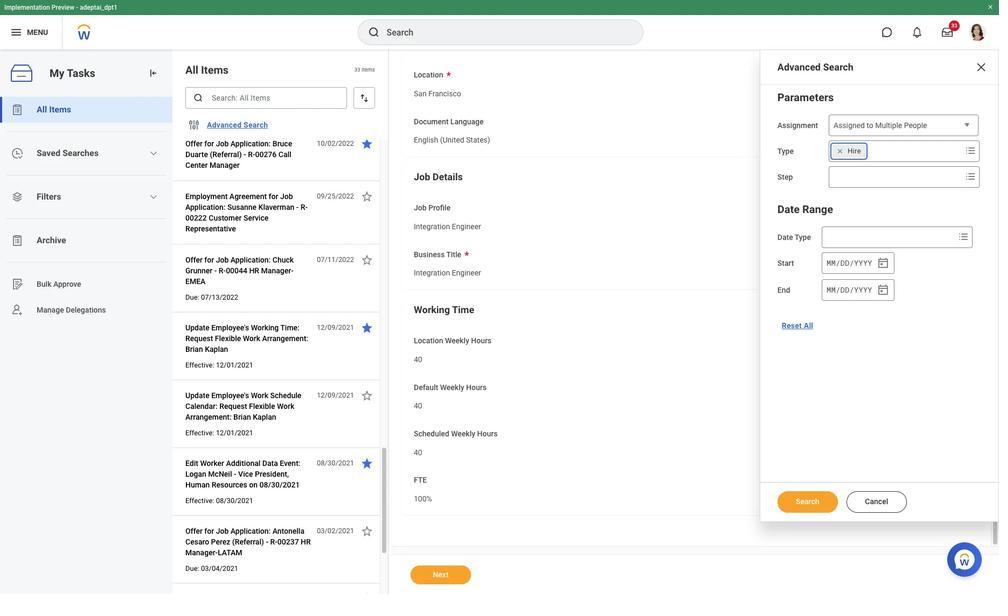 Task type: describe. For each thing, give the bounding box(es) containing it.
hours for default weekly hours
[[466, 383, 487, 392]]

date type
[[778, 233, 811, 242]]

work inside "update employee's working time: request flexible work arrangement: brian kaplan"
[[243, 335, 260, 343]]

implementation preview -   adeptai_dpt1 banner
[[0, 0, 999, 50]]

(united
[[440, 136, 464, 145]]

document language
[[414, 117, 484, 126]]

end group
[[822, 280, 895, 301]]

0 vertical spatial search
[[823, 61, 854, 73]]

chuck
[[273, 256, 294, 265]]

manager- inside offer for job application: antonella cesaro perez (referral) ‎- r-00237 hr manager-latam
[[185, 549, 218, 558]]

location for location weekly hours
[[414, 337, 443, 346]]

assigned
[[834, 121, 865, 130]]

09/25/2022
[[317, 192, 354, 200]]

arrangement: inside update employee's work schedule calendar: request flexible work arrangement: brian kaplan
[[185, 413, 232, 422]]

(referral) inside offer for job application: bruce duarte (referral) ‎- r-00276 call center manager
[[210, 150, 242, 159]]

transformation import image
[[148, 68, 158, 79]]

klaverman
[[258, 203, 294, 212]]

for for offer for job application: bruce duarte (referral) ‎- r-00276 call center manager
[[204, 140, 214, 148]]

00044
[[226, 267, 247, 275]]

00222
[[185, 214, 207, 223]]

location weekly hours element
[[414, 349, 422, 368]]

00276
[[255, 150, 277, 159]]

prompts image for type
[[964, 144, 977, 157]]

advanced search inside 'button'
[[207, 121, 268, 129]]

application: for bruce
[[231, 140, 271, 148]]

implementation preview -   adeptai_dpt1
[[4, 4, 117, 11]]

cesaro
[[185, 538, 209, 547]]

10/02/2022
[[317, 140, 354, 148]]

hours for location weekly hours
[[471, 337, 492, 346]]

40 text field for default weekly hours
[[414, 396, 422, 414]]

weekly for location
[[445, 337, 469, 346]]

(referral) inside offer for job application: antonella cesaro perez (referral) ‎- r-00237 hr manager-latam
[[232, 538, 264, 547]]

weekly for default
[[440, 383, 464, 392]]

request inside update employee's work schedule calendar: request flexible work arrangement: brian kaplan
[[219, 403, 247, 411]]

job inside employment agreement for job application: susanne klaverman ‎- r- 00222 customer service representative
[[280, 192, 293, 201]]

advanced search inside dialog
[[778, 61, 854, 73]]

star image for due: 03/04/2021
[[361, 525, 373, 538]]

rename image
[[11, 278, 24, 291]]

my tasks element
[[0, 50, 172, 595]]

star image for edit worker additional data event: logan mcneil - vice president, human resources on 08/30/2021
[[361, 458, 373, 471]]

job profile
[[414, 204, 451, 212]]

effective: 12/01/2021 for kaplan
[[185, 362, 253, 370]]

grunner
[[185, 267, 212, 275]]

cancel
[[865, 498, 888, 507]]

susanne
[[227, 203, 257, 212]]

user plus image
[[11, 304, 24, 317]]

1 horizontal spatial working
[[414, 305, 450, 316]]

hire element
[[848, 147, 861, 156]]

people
[[904, 121, 927, 130]]

employment agreement for job application: susanne klaverman ‎- r- 00222 customer service representative
[[185, 192, 308, 233]]

center
[[185, 161, 208, 170]]

logan
[[185, 471, 206, 479]]

r- inside offer for job application: bruce duarte (referral) ‎- r-00276 call center manager
[[248, 150, 255, 159]]

40 for scheduled weekly hours
[[414, 449, 422, 457]]

arrangement: inside "update employee's working time: request flexible work arrangement: brian kaplan"
[[262, 335, 308, 343]]

calendar:
[[185, 403, 218, 411]]

manage delegations
[[37, 306, 106, 315]]

advanced search button
[[203, 114, 272, 136]]

agreement
[[230, 192, 267, 201]]

representative
[[185, 225, 236, 233]]

engineer for profile
[[452, 223, 481, 231]]

job details element
[[402, 162, 980, 289]]

assigned to multiple people
[[834, 121, 927, 130]]

time:
[[280, 324, 300, 333]]

cancel button
[[847, 492, 907, 514]]

for inside employment agreement for job application: susanne klaverman ‎- r- 00222 customer service representative
[[269, 192, 278, 201]]

flexible inside update employee's work schedule calendar: request flexible work arrangement: brian kaplan
[[249, 403, 275, 411]]

- inside edit worker additional data event: logan mcneil - vice president, human resources on 08/30/2021
[[234, 471, 236, 479]]

working inside "update employee's working time: request flexible work arrangement: brian kaplan"
[[251, 324, 279, 333]]

yyyy for start
[[854, 258, 872, 268]]

bruce
[[273, 140, 292, 148]]

president,
[[255, 471, 289, 479]]

archive
[[37, 236, 66, 246]]

mm / dd / yyyy for start
[[827, 258, 872, 268]]

english (united states)
[[414, 136, 490, 145]]

application: inside employment agreement for job application: susanne klaverman ‎- r- 00222 customer service representative
[[185, 203, 226, 212]]

all items inside button
[[37, 105, 71, 115]]

items inside item list 'element'
[[201, 64, 229, 77]]

search image
[[367, 26, 380, 39]]

hire
[[848, 147, 861, 155]]

0 horizontal spatial 08/30/2021
[[216, 497, 253, 506]]

date for date type
[[778, 233, 793, 242]]

worker
[[200, 460, 224, 468]]

customer
[[209, 214, 242, 223]]

offer for job application: chuck grunner ‎- r-00044 hr manager- emea button
[[185, 254, 311, 288]]

reset all
[[782, 322, 813, 330]]

r- inside employment agreement for job application: susanne klaverman ‎- r- 00222 customer service representative
[[301, 203, 308, 212]]

document language element
[[414, 129, 490, 149]]

delegations
[[66, 306, 106, 315]]

x image
[[975, 61, 988, 74]]

clipboard image for all items
[[11, 103, 24, 116]]

profile logan mcneil element
[[963, 20, 993, 44]]

date for date range
[[778, 203, 800, 216]]

effective: for edit worker additional data event: logan mcneil - vice president, human resources on 08/30/2021
[[185, 497, 214, 506]]

my
[[50, 67, 64, 80]]

40 for default weekly hours
[[414, 402, 422, 411]]

notifications large image
[[912, 27, 923, 38]]

start
[[778, 259, 794, 268]]

offer for job application: bruce duarte (referral) ‎- r-00276 call center manager button
[[185, 137, 311, 172]]

0 vertical spatial 08/30/2021
[[317, 460, 354, 468]]

00237
[[277, 538, 299, 547]]

default weekly hours element
[[414, 395, 422, 415]]

mm / dd / yyyy for end
[[827, 285, 872, 295]]

application: for antonella
[[231, 528, 271, 536]]

details
[[433, 171, 463, 183]]

date range button
[[778, 203, 833, 216]]

application: for chuck
[[231, 256, 271, 265]]

mm for start
[[827, 258, 836, 268]]

advanced inside 'button'
[[207, 121, 242, 129]]

document
[[414, 117, 449, 126]]

edit worker additional data event: logan mcneil - vice president, human resources on 08/30/2021 button
[[185, 458, 311, 492]]

update employee's working time: request flexible work arrangement: brian kaplan
[[185, 324, 308, 354]]

profile
[[429, 204, 451, 212]]

100% text field
[[414, 489, 432, 508]]

33 items
[[354, 67, 375, 73]]

hr inside 'offer for job application: chuck grunner ‎- r-00044 hr manager- emea'
[[249, 267, 259, 275]]

kaplan inside "update employee's working time: request flexible work arrangement: brian kaplan"
[[205, 345, 228, 354]]

step
[[778, 173, 793, 182]]

03/04/2021
[[201, 565, 238, 573]]

‎- inside employment agreement for job application: susanne klaverman ‎- r- 00222 customer service representative
[[296, 203, 299, 212]]

Search: All Items text field
[[185, 87, 347, 109]]

calendar image
[[877, 284, 890, 297]]

manager
[[210, 161, 240, 170]]

duarte
[[185, 150, 208, 159]]

‎- inside 'offer for job application: chuck grunner ‎- r-00044 hr manager- emea'
[[214, 267, 217, 275]]

update employee's working time: request flexible work arrangement: brian kaplan button
[[185, 322, 311, 356]]

item list element
[[172, 50, 389, 595]]

12/09/2021 for update employee's working time: request flexible work arrangement: brian kaplan
[[317, 324, 354, 332]]

- inside banner
[[76, 4, 78, 11]]

emea
[[185, 278, 206, 286]]

manage delegations link
[[0, 297, 172, 323]]

english
[[414, 136, 438, 145]]

implementation
[[4, 4, 50, 11]]

1 vertical spatial work
[[251, 392, 268, 400]]

calendar image
[[877, 257, 890, 270]]

antonella
[[273, 528, 305, 536]]

event:
[[280, 460, 300, 468]]

multiple
[[875, 121, 902, 130]]

working time
[[414, 305, 474, 316]]

edit
[[185, 460, 198, 468]]

bulk approve
[[37, 280, 81, 289]]

job profile element
[[414, 216, 481, 235]]

approve
[[53, 280, 81, 289]]

‎- inside offer for job application: antonella cesaro perez (referral) ‎- r-00237 hr manager-latam
[[266, 538, 268, 547]]

fte
[[414, 477, 427, 485]]

latam
[[218, 549, 242, 558]]

fte element
[[414, 488, 432, 508]]

12/01/2021 for brian
[[216, 430, 253, 438]]

for for offer for job application: chuck grunner ‎- r-00044 hr manager- emea
[[204, 256, 214, 265]]

range
[[803, 203, 833, 216]]

language
[[450, 117, 484, 126]]



Task type: locate. For each thing, give the bounding box(es) containing it.
star image left default weekly hours element
[[361, 390, 373, 403]]

offer for job application: chuck grunner ‎- r-00044 hr manager- emea
[[185, 256, 294, 286]]

1 vertical spatial working
[[251, 324, 279, 333]]

integration engineer down title
[[414, 269, 481, 278]]

location element
[[414, 82, 461, 102]]

yyyy left calendar image
[[854, 258, 872, 268]]

manager- down the "chuck"
[[261, 267, 294, 275]]

business title element
[[414, 262, 481, 282]]

default
[[414, 383, 438, 392]]

08/30/2021 down resources
[[216, 497, 253, 506]]

integration engineer down profile
[[414, 223, 481, 231]]

application: up 00276
[[231, 140, 271, 148]]

update for update employee's work schedule calendar: request flexible work arrangement: brian kaplan
[[185, 392, 209, 400]]

date up start
[[778, 233, 793, 242]]

offer for job application: bruce duarte (referral) ‎- r-00276 call center manager
[[185, 140, 292, 170]]

1 vertical spatial items
[[49, 105, 71, 115]]

location up 40 text box
[[414, 337, 443, 346]]

1 vertical spatial search
[[244, 121, 268, 129]]

2 vertical spatial weekly
[[451, 430, 475, 439]]

search image
[[193, 93, 204, 103]]

type inside the parameters group
[[778, 147, 794, 156]]

brian inside update employee's work schedule calendar: request flexible work arrangement: brian kaplan
[[233, 413, 251, 422]]

0 vertical spatial weekly
[[445, 337, 469, 346]]

0 vertical spatial 40
[[414, 356, 422, 364]]

1 vertical spatial dd
[[840, 285, 850, 295]]

application: inside offer for job application: bruce duarte (referral) ‎- r-00276 call center manager
[[231, 140, 271, 148]]

engineer
[[452, 223, 481, 231], [452, 269, 481, 278]]

working left time
[[414, 305, 450, 316]]

07/13/2022
[[201, 294, 238, 302]]

0 vertical spatial (referral)
[[210, 150, 242, 159]]

manager- down cesaro
[[185, 549, 218, 558]]

1 vertical spatial engineer
[[452, 269, 481, 278]]

employee's up calendar:
[[211, 392, 249, 400]]

integration down job profile
[[414, 223, 450, 231]]

3 star image from the top
[[361, 254, 373, 267]]

prompts image for step
[[964, 170, 977, 183]]

engineer down title
[[452, 269, 481, 278]]

engineer up title
[[452, 223, 481, 231]]

hr inside offer for job application: antonella cesaro perez (referral) ‎- r-00237 hr manager-latam
[[301, 538, 311, 547]]

mm / dd / yyyy inside end group
[[827, 285, 872, 295]]

dd down start group
[[840, 285, 850, 295]]

0 vertical spatial mm / dd / yyyy
[[827, 258, 872, 268]]

08/30/2021 inside edit worker additional data event: logan mcneil - vice president, human resources on 08/30/2021
[[260, 481, 300, 490]]

type
[[778, 147, 794, 156], [795, 233, 811, 242]]

2 12/09/2021 from the top
[[317, 392, 354, 400]]

on
[[249, 481, 258, 490]]

1 horizontal spatial -
[[234, 471, 236, 479]]

0 horizontal spatial manager-
[[185, 549, 218, 558]]

bulk approve link
[[0, 272, 172, 297]]

English (United States) text field
[[414, 130, 490, 148]]

dialog
[[760, 50, 999, 523]]

integration
[[414, 223, 450, 231], [414, 269, 450, 278]]

3 effective: from the top
[[185, 497, 214, 506]]

job up 00044
[[216, 256, 229, 265]]

2 mm / dd / yyyy from the top
[[827, 285, 872, 295]]

2 yyyy from the top
[[854, 285, 872, 295]]

weekly right default
[[440, 383, 464, 392]]

hire, press delete to clear value. option
[[833, 145, 865, 158]]

schedule
[[270, 392, 301, 400]]

job up klaverman
[[280, 192, 293, 201]]

due: for offer for job application: chuck grunner ‎- r-00044 hr manager- emea
[[185, 294, 199, 302]]

40 up default
[[414, 356, 422, 364]]

arrangement: down calendar:
[[185, 413, 232, 422]]

mm / dd / yyyy up end group
[[827, 258, 872, 268]]

all items down my
[[37, 105, 71, 115]]

1 vertical spatial type
[[795, 233, 811, 242]]

1 vertical spatial 12/01/2021
[[216, 430, 253, 438]]

0 vertical spatial effective: 12/01/2021
[[185, 362, 253, 370]]

effective: for update employee's work schedule calendar: request flexible work arrangement: brian kaplan
[[185, 430, 214, 438]]

clipboard image inside archive button
[[11, 234, 24, 247]]

advanced right configure image
[[207, 121, 242, 129]]

0 horizontal spatial type
[[778, 147, 794, 156]]

star image for update employee's work schedule calendar: request flexible work arrangement: brian kaplan
[[361, 390, 373, 403]]

default weekly hours
[[414, 383, 487, 392]]

employee's for request
[[211, 392, 249, 400]]

0 vertical spatial location
[[414, 71, 443, 79]]

mm inside end group
[[827, 285, 836, 295]]

mm / dd / yyyy inside start group
[[827, 258, 872, 268]]

for inside offer for job application: antonella cesaro perez (referral) ‎- r-00237 hr manager-latam
[[204, 528, 214, 536]]

my tasks
[[50, 67, 95, 80]]

1 update from the top
[[185, 324, 209, 333]]

0 vertical spatial -
[[76, 4, 78, 11]]

1 vertical spatial advanced
[[207, 121, 242, 129]]

(referral) up the manager
[[210, 150, 242, 159]]

0 vertical spatial integration
[[414, 223, 450, 231]]

effective: 12/01/2021 down "update employee's working time: request flexible work arrangement: brian kaplan" in the left bottom of the page
[[185, 362, 253, 370]]

1 horizontal spatial manager-
[[261, 267, 294, 275]]

advanced search up parameters button
[[778, 61, 854, 73]]

job inside offer for job application: bruce duarte (referral) ‎- r-00276 call center manager
[[216, 140, 229, 148]]

2 40 from the top
[[414, 402, 422, 411]]

effective: 12/01/2021 for brian
[[185, 430, 253, 438]]

star image left scheduled weekly hours element
[[361, 458, 373, 471]]

1 horizontal spatial advanced
[[778, 61, 821, 73]]

star image for effective: 12/01/2021
[[361, 322, 373, 335]]

application: up latam
[[231, 528, 271, 536]]

employee's inside "update employee's working time: request flexible work arrangement: brian kaplan"
[[211, 324, 249, 333]]

r- inside 'offer for job application: chuck grunner ‎- r-00044 hr manager- emea'
[[219, 267, 226, 275]]

1 vertical spatial employee's
[[211, 392, 249, 400]]

1 vertical spatial star image
[[361, 458, 373, 471]]

hr right 00044
[[249, 267, 259, 275]]

2 date from the top
[[778, 233, 793, 242]]

2 integration from the top
[[414, 269, 450, 278]]

integration engineer for title
[[414, 269, 481, 278]]

san
[[414, 89, 427, 98]]

flexible inside "update employee's working time: request flexible work arrangement: brian kaplan"
[[215, 335, 241, 343]]

manage
[[37, 306, 64, 315]]

due: for offer for job application: antonella cesaro perez (referral) ‎- r-00237 hr manager-latam
[[185, 565, 199, 573]]

manager-
[[261, 267, 294, 275], [185, 549, 218, 558]]

1 vertical spatial integration engineer
[[414, 269, 481, 278]]

mm for end
[[827, 285, 836, 295]]

mm / dd / yyyy down start group
[[827, 285, 872, 295]]

3 40 from the top
[[414, 449, 422, 457]]

for up grunner
[[204, 256, 214, 265]]

0 vertical spatial prompts image
[[964, 144, 977, 157]]

all items up search image
[[185, 64, 229, 77]]

1 vertical spatial manager-
[[185, 549, 218, 558]]

0 vertical spatial advanced search
[[778, 61, 854, 73]]

1 vertical spatial yyyy
[[854, 285, 872, 295]]

1 star image from the top
[[361, 390, 373, 403]]

40 for location weekly hours
[[414, 356, 422, 364]]

clipboard image inside all items button
[[11, 103, 24, 116]]

1 effective: from the top
[[185, 362, 214, 370]]

r- inside offer for job application: antonella cesaro perez (referral) ‎- r-00237 hr manager-latam
[[270, 538, 277, 547]]

states)
[[466, 136, 490, 145]]

location inside working time element
[[414, 337, 443, 346]]

all items inside item list 'element'
[[185, 64, 229, 77]]

service
[[244, 214, 269, 223]]

prompts image
[[957, 231, 970, 244]]

offer for offer for job application: bruce duarte (referral) ‎- r-00276 call center manager
[[185, 140, 203, 148]]

1 40 from the top
[[414, 356, 422, 364]]

2 due: from the top
[[185, 565, 199, 573]]

arrangement: down time:
[[262, 335, 308, 343]]

time
[[452, 305, 474, 316]]

star image for 09/25/2022
[[361, 190, 373, 203]]

‎- left 00276
[[244, 150, 246, 159]]

list containing all items
[[0, 97, 172, 323]]

call
[[279, 150, 291, 159]]

preview
[[52, 4, 74, 11]]

update inside "update employee's working time: request flexible work arrangement: brian kaplan"
[[185, 324, 209, 333]]

5 star image from the top
[[361, 525, 373, 538]]

Integration Engineer text field
[[414, 216, 481, 235]]

offer for offer for job application: chuck grunner ‎- r-00044 hr manager- emea
[[185, 256, 203, 265]]

0 horizontal spatial kaplan
[[205, 345, 228, 354]]

tasks
[[67, 67, 95, 80]]

0 horizontal spatial all
[[37, 105, 47, 115]]

0 vertical spatial employee's
[[211, 324, 249, 333]]

12/09/2021 for update employee's work schedule calendar: request flexible work arrangement: brian kaplan
[[317, 392, 354, 400]]

1 vertical spatial due:
[[185, 565, 199, 573]]

2 vertical spatial search
[[796, 498, 819, 507]]

human
[[185, 481, 210, 490]]

1 star image from the top
[[361, 137, 373, 150]]

for inside offer for job application: bruce duarte (referral) ‎- r-00276 call center manager
[[204, 140, 214, 148]]

1 vertical spatial integration
[[414, 269, 450, 278]]

4 star image from the top
[[361, 322, 373, 335]]

dd for start
[[840, 258, 850, 268]]

0 vertical spatial arrangement:
[[262, 335, 308, 343]]

advanced up parameters button
[[778, 61, 821, 73]]

application: down employment in the left top of the page
[[185, 203, 226, 212]]

0 horizontal spatial -
[[76, 4, 78, 11]]

adeptai_dpt1
[[80, 4, 117, 11]]

scheduled weekly hours element
[[414, 442, 422, 462]]

items inside button
[[49, 105, 71, 115]]

07/11/2022
[[317, 256, 354, 264]]

0 vertical spatial hr
[[249, 267, 259, 275]]

dd up end group
[[840, 258, 850, 268]]

due: down emea
[[185, 294, 199, 302]]

effective: 12/01/2021
[[185, 362, 253, 370], [185, 430, 253, 438]]

kaplan down 07/13/2022
[[205, 345, 228, 354]]

0 vertical spatial brian
[[185, 345, 203, 354]]

‎- right klaverman
[[296, 203, 299, 212]]

40 text field
[[414, 396, 422, 414], [414, 442, 422, 461]]

inbox large image
[[942, 27, 953, 38]]

1 due: from the top
[[185, 294, 199, 302]]

1 clipboard image from the top
[[11, 103, 24, 116]]

date up date type on the right of the page
[[778, 203, 800, 216]]

2 vertical spatial 08/30/2021
[[216, 497, 253, 506]]

2 vertical spatial work
[[277, 403, 294, 411]]

12/01/2021 down update employee's work schedule calendar: request flexible work arrangement: brian kaplan
[[216, 430, 253, 438]]

location weekly hours
[[414, 337, 492, 346]]

1 offer from the top
[[185, 140, 203, 148]]

1 horizontal spatial request
[[219, 403, 247, 411]]

title
[[446, 250, 461, 259]]

yyyy for end
[[854, 285, 872, 295]]

update up calendar:
[[185, 392, 209, 400]]

Step field
[[829, 168, 962, 187]]

0 horizontal spatial request
[[185, 335, 213, 343]]

request inside "update employee's working time: request flexible work arrangement: brian kaplan"
[[185, 335, 213, 343]]

dd inside start group
[[840, 258, 850, 268]]

2 12/01/2021 from the top
[[216, 430, 253, 438]]

0 vertical spatial all items
[[185, 64, 229, 77]]

configure image
[[188, 119, 200, 132]]

1 vertical spatial prompts image
[[964, 170, 977, 183]]

0 vertical spatial advanced
[[778, 61, 821, 73]]

star image
[[361, 137, 373, 150], [361, 190, 373, 203], [361, 254, 373, 267], [361, 322, 373, 335], [361, 525, 373, 538], [361, 593, 373, 595]]

offer up cesaro
[[185, 528, 203, 536]]

1 effective: 12/01/2021 from the top
[[185, 362, 253, 370]]

1 horizontal spatial flexible
[[249, 403, 275, 411]]

1 prompts image from the top
[[964, 144, 977, 157]]

1 horizontal spatial search
[[796, 498, 819, 507]]

arrangement:
[[262, 335, 308, 343], [185, 413, 232, 422]]

flexible down the schedule
[[249, 403, 275, 411]]

type inside date range group
[[795, 233, 811, 242]]

business
[[414, 250, 445, 259]]

prompts image
[[964, 144, 977, 157], [964, 170, 977, 183]]

san francisco
[[414, 89, 461, 98]]

items down my
[[49, 105, 71, 115]]

offer
[[185, 140, 203, 148], [185, 256, 203, 265], [185, 528, 203, 536]]

offer up grunner
[[185, 256, 203, 265]]

12/09/2021 right time:
[[317, 324, 354, 332]]

1 vertical spatial (referral)
[[232, 538, 264, 547]]

0 vertical spatial working
[[414, 305, 450, 316]]

assigned to multiple people button
[[829, 115, 979, 137]]

1 vertical spatial brian
[[233, 413, 251, 422]]

1 vertical spatial advanced search
[[207, 121, 268, 129]]

integration inside text field
[[414, 223, 450, 231]]

08/30/2021 right 'event:'
[[317, 460, 354, 468]]

effective: 08/30/2021
[[185, 497, 253, 506]]

bulk
[[37, 280, 51, 289]]

dd inside end group
[[840, 285, 850, 295]]

3 offer from the top
[[185, 528, 203, 536]]

mm up end group
[[827, 258, 836, 268]]

location for location
[[414, 71, 443, 79]]

application: inside offer for job application: antonella cesaro perez (referral) ‎- r-00237 hr manager-latam
[[231, 528, 271, 536]]

for inside 'offer for job application: chuck grunner ‎- r-00044 hr manager- emea'
[[204, 256, 214, 265]]

1 vertical spatial 40 text field
[[414, 442, 422, 461]]

100%
[[414, 495, 432, 504]]

working left time:
[[251, 324, 279, 333]]

1 yyyy from the top
[[854, 258, 872, 268]]

items
[[201, 64, 229, 77], [49, 105, 71, 115]]

integration engineer
[[414, 223, 481, 231], [414, 269, 481, 278]]

2 offer from the top
[[185, 256, 203, 265]]

engineer for title
[[452, 269, 481, 278]]

search inside 'button'
[[244, 121, 268, 129]]

clipboard image for archive
[[11, 234, 24, 247]]

request down due: 07/13/2022
[[185, 335, 213, 343]]

1 vertical spatial 12/09/2021
[[317, 392, 354, 400]]

star image for 10/02/2022
[[361, 137, 373, 150]]

2 effective: 12/01/2021 from the top
[[185, 430, 253, 438]]

all inside the reset all button
[[804, 322, 813, 330]]

mm
[[827, 258, 836, 268], [827, 285, 836, 295]]

close environment banner image
[[987, 4, 994, 10]]

2 mm from the top
[[827, 285, 836, 295]]

offer inside offer for job application: bruce duarte (referral) ‎- r-00276 call center manager
[[185, 140, 203, 148]]

12/09/2021 right the schedule
[[317, 392, 354, 400]]

offer for job application: antonella cesaro perez (referral) ‎- r-00237 hr manager-latam
[[185, 528, 311, 558]]

all inside item list 'element'
[[185, 64, 198, 77]]

effective: down human
[[185, 497, 214, 506]]

engineer inside text box
[[452, 269, 481, 278]]

2 star image from the top
[[361, 458, 373, 471]]

6 star image from the top
[[361, 593, 373, 595]]

working time element
[[402, 295, 980, 516]]

2 40 text field from the top
[[414, 442, 422, 461]]

hr right 00237
[[301, 538, 311, 547]]

1 employee's from the top
[[211, 324, 249, 333]]

2 integration engineer from the top
[[414, 269, 481, 278]]

effective: up calendar:
[[185, 362, 214, 370]]

40 text field down default
[[414, 396, 422, 414]]

1 horizontal spatial advanced search
[[778, 61, 854, 73]]

0 horizontal spatial items
[[49, 105, 71, 115]]

reset
[[782, 322, 802, 330]]

working
[[414, 305, 450, 316], [251, 324, 279, 333]]

1 integration from the top
[[414, 223, 450, 231]]

(referral) up latam
[[232, 538, 264, 547]]

0 horizontal spatial flexible
[[215, 335, 241, 343]]

1 horizontal spatial 08/30/2021
[[260, 481, 300, 490]]

integration inside text box
[[414, 269, 450, 278]]

engineer inside text field
[[452, 223, 481, 231]]

integration engineer for profile
[[414, 223, 481, 231]]

star image for due: 07/13/2022
[[361, 254, 373, 267]]

mm inside start group
[[827, 258, 836, 268]]

12/01/2021 for kaplan
[[216, 362, 253, 370]]

kaplan inside update employee's work schedule calendar: request flexible work arrangement: brian kaplan
[[253, 413, 276, 422]]

0 vertical spatial effective:
[[185, 362, 214, 370]]

1 dd from the top
[[840, 258, 850, 268]]

list
[[0, 97, 172, 323]]

for up duarte
[[204, 140, 214, 148]]

job inside 'offer for job application: chuck grunner ‎- r-00044 hr manager- emea'
[[216, 256, 229, 265]]

date range group
[[778, 201, 981, 302]]

0 vertical spatial flexible
[[215, 335, 241, 343]]

employment agreement for job application: susanne klaverman ‎- r- 00222 customer service representative button
[[185, 190, 311, 236]]

‎- left 00237
[[266, 538, 268, 547]]

1 engineer from the top
[[452, 223, 481, 231]]

0 vertical spatial type
[[778, 147, 794, 156]]

star image
[[361, 390, 373, 403], [361, 458, 373, 471]]

2 update from the top
[[185, 392, 209, 400]]

due: down cesaro
[[185, 565, 199, 573]]

0 vertical spatial 12/01/2021
[[216, 362, 253, 370]]

weekly for scheduled
[[451, 430, 475, 439]]

- right preview
[[76, 4, 78, 11]]

kaplan down the schedule
[[253, 413, 276, 422]]

additional
[[226, 460, 260, 468]]

offer for offer for job application: antonella cesaro perez (referral) ‎- r-00237 hr manager-latam
[[185, 528, 203, 536]]

job left profile
[[414, 204, 427, 212]]

perez
[[211, 538, 230, 547]]

2 prompts image from the top
[[964, 170, 977, 183]]

1 date from the top
[[778, 203, 800, 216]]

update down due: 07/13/2022
[[185, 324, 209, 333]]

2 clipboard image from the top
[[11, 234, 24, 247]]

offer inside offer for job application: antonella cesaro perez (referral) ‎- r-00237 hr manager-latam
[[185, 528, 203, 536]]

0 horizontal spatial brian
[[185, 345, 203, 354]]

clipboard image
[[11, 103, 24, 116], [11, 234, 24, 247]]

1 vertical spatial date
[[778, 233, 793, 242]]

application: inside 'offer for job application: chuck grunner ‎- r-00044 hr manager- emea'
[[231, 256, 271, 265]]

1 vertical spatial all
[[37, 105, 47, 115]]

resources
[[212, 481, 247, 490]]

0 vertical spatial kaplan
[[205, 345, 228, 354]]

40 text field
[[414, 349, 422, 368]]

start group
[[822, 253, 895, 274]]

08/30/2021 down president,
[[260, 481, 300, 490]]

yyyy inside start group
[[854, 258, 872, 268]]

business title
[[414, 250, 461, 259]]

40 down 'scheduled'
[[414, 449, 422, 457]]

type down date range
[[795, 233, 811, 242]]

40 text field for scheduled weekly hours
[[414, 442, 422, 461]]

2 vertical spatial all
[[804, 322, 813, 330]]

x small image
[[835, 146, 846, 157]]

1 40 text field from the top
[[414, 396, 422, 414]]

integration for business
[[414, 269, 450, 278]]

1 12/09/2021 from the top
[[317, 324, 354, 332]]

2 vertical spatial hours
[[477, 430, 498, 439]]

offer up duarte
[[185, 140, 203, 148]]

offer inside 'offer for job application: chuck grunner ‎- r-00044 hr manager- emea'
[[185, 256, 203, 265]]

0 vertical spatial due:
[[185, 294, 199, 302]]

due:
[[185, 294, 199, 302], [185, 565, 199, 573]]

0 vertical spatial mm
[[827, 258, 836, 268]]

job up perez
[[216, 528, 229, 536]]

job inside offer for job application: antonella cesaro perez (referral) ‎- r-00237 hr manager-latam
[[216, 528, 229, 536]]

1 vertical spatial update
[[185, 392, 209, 400]]

0 vertical spatial dd
[[840, 258, 850, 268]]

employee's for flexible
[[211, 324, 249, 333]]

archive button
[[0, 228, 172, 254]]

update inside update employee's work schedule calendar: request flexible work arrangement: brian kaplan
[[185, 392, 209, 400]]

2 vertical spatial 40
[[414, 449, 422, 457]]

2 dd from the top
[[840, 285, 850, 295]]

all inside all items button
[[37, 105, 47, 115]]

‎- inside offer for job application: bruce duarte (referral) ‎- r-00276 call center manager
[[244, 150, 246, 159]]

location up san francisco text box
[[414, 71, 443, 79]]

update employee's work schedule calendar: request flexible work arrangement: brian kaplan
[[185, 392, 301, 422]]

0 horizontal spatial all items
[[37, 105, 71, 115]]

all
[[185, 64, 198, 77], [37, 105, 47, 115], [804, 322, 813, 330]]

2 horizontal spatial 08/30/2021
[[317, 460, 354, 468]]

for for offer for job application: antonella cesaro perez (referral) ‎- r-00237 hr manager-latam
[[204, 528, 214, 536]]

2 horizontal spatial search
[[823, 61, 854, 73]]

1 vertical spatial weekly
[[440, 383, 464, 392]]

mm / dd / yyyy
[[827, 258, 872, 268], [827, 285, 872, 295]]

0 vertical spatial 40 text field
[[414, 396, 422, 414]]

2 location from the top
[[414, 337, 443, 346]]

weekly right 'scheduled'
[[451, 430, 475, 439]]

r-
[[248, 150, 255, 159], [301, 203, 308, 212], [219, 267, 226, 275], [270, 538, 277, 547]]

mm down start group
[[827, 285, 836, 295]]

1 vertical spatial mm / dd / yyyy
[[827, 285, 872, 295]]

dd for end
[[840, 285, 850, 295]]

for up perez
[[204, 528, 214, 536]]

integration down business
[[414, 269, 450, 278]]

Integration Engineer text field
[[414, 263, 481, 281]]

employee's inside update employee's work schedule calendar: request flexible work arrangement: brian kaplan
[[211, 392, 249, 400]]

0 vertical spatial yyyy
[[854, 258, 872, 268]]

effective: down calendar:
[[185, 430, 214, 438]]

yyyy inside end group
[[854, 285, 872, 295]]

- left vice
[[234, 471, 236, 479]]

0 vertical spatial clipboard image
[[11, 103, 24, 116]]

1 12/01/2021 from the top
[[216, 362, 253, 370]]

edit worker additional data event: logan mcneil - vice president, human resources on 08/30/2021
[[185, 460, 300, 490]]

employee's
[[211, 324, 249, 333], [211, 392, 249, 400]]

request right calendar:
[[219, 403, 247, 411]]

manager- inside 'offer for job application: chuck grunner ‎- r-00044 hr manager- emea'
[[261, 267, 294, 275]]

flexible
[[215, 335, 241, 343], [249, 403, 275, 411]]

40 down default
[[414, 402, 422, 411]]

2 vertical spatial effective:
[[185, 497, 214, 506]]

integration for job
[[414, 223, 450, 231]]

effective: for update employee's working time: request flexible work arrangement: brian kaplan
[[185, 362, 214, 370]]

to
[[867, 121, 873, 130]]

San Francisco text field
[[414, 83, 461, 102]]

effective: 12/01/2021 up worker at the left of page
[[185, 430, 253, 438]]

‎- right grunner
[[214, 267, 217, 275]]

hours for scheduled weekly hours
[[477, 430, 498, 439]]

dialog containing parameters
[[760, 50, 999, 523]]

parameters button
[[778, 91, 834, 104]]

date range
[[778, 203, 833, 216]]

data
[[262, 460, 278, 468]]

job up the manager
[[216, 140, 229, 148]]

08/30/2021
[[317, 460, 354, 468], [260, 481, 300, 490], [216, 497, 253, 506]]

0 vertical spatial offer
[[185, 140, 203, 148]]

1 horizontal spatial type
[[795, 233, 811, 242]]

1 vertical spatial effective: 12/01/2021
[[185, 430, 253, 438]]

0 vertical spatial items
[[201, 64, 229, 77]]

1 mm from the top
[[827, 258, 836, 268]]

1 horizontal spatial items
[[201, 64, 229, 77]]

1 vertical spatial effective:
[[185, 430, 214, 438]]

2 effective: from the top
[[185, 430, 214, 438]]

application: up 00044
[[231, 256, 271, 265]]

weekly down time
[[445, 337, 469, 346]]

offer for job application: antonella cesaro perez (referral) ‎- r-00237 hr manager-latam button
[[185, 525, 311, 560]]

1 vertical spatial flexible
[[249, 403, 275, 411]]

1 vertical spatial hr
[[301, 538, 311, 547]]

francisco
[[429, 89, 461, 98]]

1 integration engineer from the top
[[414, 223, 481, 231]]

1 location from the top
[[414, 71, 443, 79]]

2 star image from the top
[[361, 190, 373, 203]]

yyyy left calendar icon
[[854, 285, 872, 295]]

update for update employee's working time: request flexible work arrangement: brian kaplan
[[185, 324, 209, 333]]

brian inside "update employee's working time: request flexible work arrangement: brian kaplan"
[[185, 345, 203, 354]]

1 mm / dd / yyyy from the top
[[827, 258, 872, 268]]

2 engineer from the top
[[452, 269, 481, 278]]

for up klaverman
[[269, 192, 278, 201]]

2 employee's from the top
[[211, 392, 249, 400]]

40 text field down 'scheduled'
[[414, 442, 422, 461]]

1 vertical spatial location
[[414, 337, 443, 346]]

search inside button
[[796, 498, 819, 507]]

employee's down 07/13/2022
[[211, 324, 249, 333]]

12/01/2021 down "update employee's working time: request flexible work arrangement: brian kaplan" in the left bottom of the page
[[216, 362, 253, 370]]

Date Type field
[[822, 228, 955, 247]]

1 vertical spatial request
[[219, 403, 247, 411]]

items up search image
[[201, 64, 229, 77]]

search button
[[778, 492, 838, 514]]

parameters group
[[778, 89, 981, 188]]

1 vertical spatial clipboard image
[[11, 234, 24, 247]]

1 vertical spatial 08/30/2021
[[260, 481, 300, 490]]

job left the details
[[414, 171, 430, 183]]

1 vertical spatial kaplan
[[253, 413, 276, 422]]

date
[[778, 203, 800, 216], [778, 233, 793, 242]]

1 vertical spatial 40
[[414, 402, 422, 411]]

type up 'step'
[[778, 147, 794, 156]]

flexible down 07/13/2022
[[215, 335, 241, 343]]

advanced search up offer for job application: bruce duarte (referral) ‎- r-00276 call center manager
[[207, 121, 268, 129]]

1 horizontal spatial hr
[[301, 538, 311, 547]]



Task type: vqa. For each thing, say whether or not it's contained in the screenshot.
second spin button for minute spin button associated with 1st hour spin button from the top's before or after midday spin button
no



